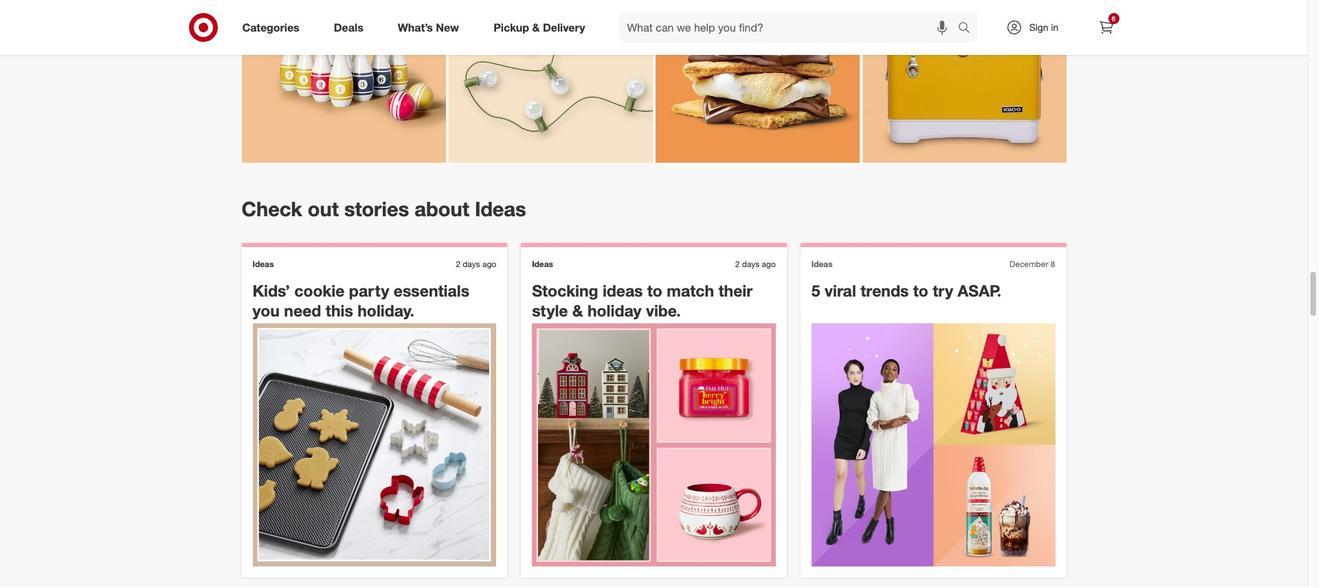 Task type: describe. For each thing, give the bounding box(es) containing it.
2 days ago for kids' cookie party essentials you need this holiday.
[[456, 259, 497, 270]]

8
[[1051, 259, 1056, 270]]

what's new link
[[386, 12, 477, 43]]

sign
[[1030, 21, 1049, 33]]

6
[[1112, 14, 1116, 23]]

essentials
[[394, 281, 470, 301]]

about
[[415, 197, 470, 221]]

ideas for 5 viral trends to try asap.
[[812, 259, 833, 270]]

asap.
[[958, 281, 1002, 301]]

sign in link
[[995, 12, 1081, 43]]

deals link
[[322, 12, 381, 43]]

& inside pickup & delivery link
[[533, 20, 540, 34]]

what's new
[[398, 20, 459, 34]]

holiday
[[588, 301, 642, 320]]

delivery
[[543, 20, 586, 34]]

5 viral trends to try asap. image
[[812, 324, 1056, 568]]

search
[[952, 22, 985, 35]]

party
[[349, 281, 389, 301]]

6 link
[[1092, 12, 1122, 43]]

check out stories about ideas
[[242, 197, 526, 221]]

check
[[242, 197, 302, 221]]

december 8
[[1010, 259, 1056, 270]]

vibe.
[[646, 301, 681, 320]]

ideas for stocking ideas to match their style & holiday vibe.
[[532, 259, 554, 270]]

need
[[284, 301, 321, 320]]

2 to from the left
[[914, 281, 929, 301]]

new
[[436, 20, 459, 34]]

deals
[[334, 20, 364, 34]]

what's
[[398, 20, 433, 34]]

pickup
[[494, 20, 529, 34]]

categories link
[[231, 12, 317, 43]]



Task type: locate. For each thing, give the bounding box(es) containing it.
ideas up kids'
[[253, 259, 274, 270]]

1 horizontal spatial ago
[[762, 259, 776, 270]]

What can we help you find? suggestions appear below search field
[[619, 12, 962, 43]]

search button
[[952, 12, 985, 45]]

1 days from the left
[[463, 259, 480, 270]]

pickup & delivery link
[[482, 12, 603, 43]]

you
[[253, 301, 280, 320]]

cookie
[[294, 281, 345, 301]]

2 for stocking ideas to match their style & holiday vibe.
[[736, 259, 740, 270]]

ago for stocking ideas to match their style & holiday vibe.
[[762, 259, 776, 270]]

ideas
[[475, 197, 526, 221], [253, 259, 274, 270], [532, 259, 554, 270], [812, 259, 833, 270]]

& right pickup
[[533, 20, 540, 34]]

pickup & delivery
[[494, 20, 586, 34]]

their
[[719, 281, 753, 301]]

1 2 from the left
[[456, 259, 461, 270]]

1 horizontal spatial days
[[742, 259, 760, 270]]

1 2 days ago from the left
[[456, 259, 497, 270]]

2 days ago
[[456, 259, 497, 270], [736, 259, 776, 270]]

ideas up 5
[[812, 259, 833, 270]]

0 horizontal spatial 2 days ago
[[456, 259, 497, 270]]

2 2 days ago from the left
[[736, 259, 776, 270]]

to left try
[[914, 281, 929, 301]]

holiday.
[[358, 301, 415, 320]]

2 ago from the left
[[762, 259, 776, 270]]

1 horizontal spatial 2
[[736, 259, 740, 270]]

5 viral trends to try asap.
[[812, 281, 1002, 301]]

1 ago from the left
[[483, 259, 497, 270]]

ideas right 'about'
[[475, 197, 526, 221]]

1 horizontal spatial 2 days ago
[[736, 259, 776, 270]]

& inside stocking ideas to match their style & holiday vibe.
[[573, 301, 583, 320]]

december
[[1010, 259, 1049, 270]]

0 vertical spatial &
[[533, 20, 540, 34]]

to
[[648, 281, 663, 301], [914, 281, 929, 301]]

1 vertical spatial &
[[573, 301, 583, 320]]

in
[[1052, 21, 1059, 33]]

stocking ideas to match their style & holiday vibe. image
[[532, 324, 776, 568]]

0 horizontal spatial to
[[648, 281, 663, 301]]

0 horizontal spatial 2
[[456, 259, 461, 270]]

ago
[[483, 259, 497, 270], [762, 259, 776, 270]]

2 days ago up 'essentials'
[[456, 259, 497, 270]]

1 horizontal spatial &
[[573, 301, 583, 320]]

2 for kids' cookie party essentials you need this holiday.
[[456, 259, 461, 270]]

days for stocking ideas to match their style & holiday vibe.
[[742, 259, 760, 270]]

0 horizontal spatial &
[[533, 20, 540, 34]]

match
[[667, 281, 714, 301]]

kids'
[[253, 281, 290, 301]]

2 up 'essentials'
[[456, 259, 461, 270]]

style
[[532, 301, 568, 320]]

trends
[[861, 281, 909, 301]]

this
[[326, 301, 353, 320]]

days up their
[[742, 259, 760, 270]]

&
[[533, 20, 540, 34], [573, 301, 583, 320]]

2 up their
[[736, 259, 740, 270]]

try
[[933, 281, 954, 301]]

2 days ago for stocking ideas to match their style & holiday vibe.
[[736, 259, 776, 270]]

sign in
[[1030, 21, 1059, 33]]

stocking
[[532, 281, 599, 301]]

1 horizontal spatial to
[[914, 281, 929, 301]]

days up 'essentials'
[[463, 259, 480, 270]]

2
[[456, 259, 461, 270], [736, 259, 740, 270]]

5
[[812, 281, 821, 301]]

& down stocking
[[573, 301, 583, 320]]

2 days ago up their
[[736, 259, 776, 270]]

categories
[[242, 20, 300, 34]]

ago for kids' cookie party essentials you need this holiday.
[[483, 259, 497, 270]]

ideas
[[603, 281, 643, 301]]

ideas up stocking
[[532, 259, 554, 270]]

1 to from the left
[[648, 281, 663, 301]]

kids' cookie party essentials you need this holiday. image
[[253, 324, 497, 568]]

days
[[463, 259, 480, 270], [742, 259, 760, 270]]

2 days from the left
[[742, 259, 760, 270]]

days for kids' cookie party essentials you need this holiday.
[[463, 259, 480, 270]]

viral
[[825, 281, 857, 301]]

out
[[308, 197, 339, 221]]

to inside stocking ideas to match their style & holiday vibe.
[[648, 281, 663, 301]]

stories
[[344, 197, 409, 221]]

ideas for kids' cookie party essentials you need this holiday.
[[253, 259, 274, 270]]

stocking ideas to match their style & holiday vibe.
[[532, 281, 753, 320]]

0 horizontal spatial ago
[[483, 259, 497, 270]]

0 horizontal spatial days
[[463, 259, 480, 270]]

to up vibe.
[[648, 281, 663, 301]]

2 2 from the left
[[736, 259, 740, 270]]

kids' cookie party essentials you need this holiday.
[[253, 281, 470, 320]]



Task type: vqa. For each thing, say whether or not it's contained in the screenshot.
Stocking ideas to match their style & holiday vibe. ago
yes



